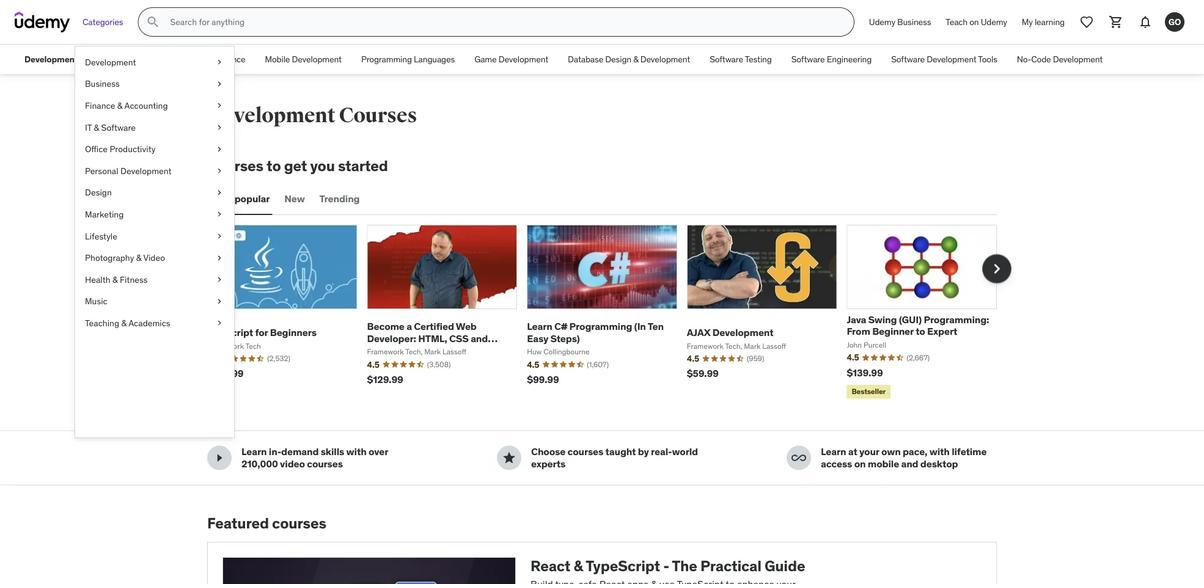 Task type: locate. For each thing, give the bounding box(es) containing it.
xsmall image inside it & software link
[[215, 122, 224, 134]]

& right database
[[634, 54, 639, 65]]

with left over
[[346, 446, 367, 458]]

1 horizontal spatial learn
[[527, 320, 553, 333]]

programming left languages
[[361, 54, 412, 65]]

2 horizontal spatial learn
[[821, 446, 847, 458]]

2 medium image from the left
[[502, 451, 517, 466]]

to left get
[[267, 157, 281, 175]]

with inside the learn in-demand skills with over 210,000 video courses
[[346, 446, 367, 458]]

photography & video
[[85, 252, 165, 263]]

choose courses taught by real-world experts
[[531, 446, 698, 470]]

to left expert
[[916, 325, 926, 338]]

7 xsmall image from the top
[[215, 296, 224, 308]]

web development
[[108, 54, 177, 65]]

xsmall image inside office productivity link
[[215, 143, 224, 155]]

1 vertical spatial business
[[85, 78, 120, 89]]

and
[[471, 332, 488, 345], [902, 458, 919, 470]]

xsmall image
[[215, 143, 224, 155], [215, 165, 224, 177], [215, 187, 224, 199], [215, 252, 224, 264], [215, 274, 224, 286], [215, 317, 224, 329]]

and right css
[[471, 332, 488, 345]]

1 medium image from the left
[[212, 451, 227, 466]]

software engineering link
[[782, 45, 882, 74]]

software down udemy business link
[[892, 54, 925, 65]]

xsmall image inside lifestyle "link"
[[215, 230, 224, 242]]

1 horizontal spatial with
[[930, 446, 950, 458]]

0 horizontal spatial medium image
[[212, 451, 227, 466]]

it & software link
[[75, 117, 234, 138]]

1 vertical spatial to
[[916, 325, 926, 338]]

xsmall image for lifestyle
[[215, 230, 224, 242]]

ajax development link
[[687, 326, 774, 339]]

2 xsmall image from the top
[[215, 78, 224, 90]]

it & software
[[85, 122, 136, 133]]

0 vertical spatial on
[[970, 16, 979, 27]]

courses
[[339, 103, 417, 128], [207, 157, 264, 175]]

learn inside the learn in-demand skills with over 210,000 video courses
[[242, 446, 267, 458]]

1 vertical spatial programming
[[570, 320, 632, 333]]

practical
[[701, 557, 762, 575]]

categories
[[83, 16, 123, 27]]

software left engineering
[[792, 54, 825, 65]]

learn c# programming (in ten easy steps)
[[527, 320, 664, 345]]

next image
[[988, 259, 1007, 279]]

0 horizontal spatial design
[[85, 187, 112, 198]]

& for react & typescript - the practical guide
[[574, 557, 583, 575]]

xsmall image inside 'teaching & academics' link
[[215, 317, 224, 329]]

on
[[970, 16, 979, 27], [855, 458, 866, 470]]

design right database
[[606, 54, 632, 65]]

software left testing
[[710, 54, 744, 65]]

software inside "link"
[[892, 54, 925, 65]]

xsmall image inside finance & accounting link
[[215, 100, 224, 112]]

courses down the video
[[272, 514, 326, 533]]

with right the pace,
[[930, 446, 950, 458]]

courses up most popular
[[207, 157, 264, 175]]

office productivity link
[[75, 138, 234, 160]]

& left video
[[136, 252, 141, 263]]

for
[[255, 326, 268, 339]]

& right teaching
[[121, 318, 127, 329]]

you
[[310, 157, 335, 175]]

design
[[606, 54, 632, 65], [85, 187, 112, 198]]

database
[[568, 54, 604, 65]]

2 with from the left
[[930, 446, 950, 458]]

music
[[85, 296, 107, 307]]

learn left in- on the left
[[242, 446, 267, 458]]

1 horizontal spatial courses
[[339, 103, 417, 128]]

new button
[[282, 185, 307, 214]]

& inside 'link'
[[634, 54, 639, 65]]

javascript
[[367, 344, 415, 357]]

the
[[672, 557, 698, 575]]

(in
[[634, 320, 646, 333]]

learn
[[527, 320, 553, 333], [242, 446, 267, 458], [821, 446, 847, 458]]

productivity
[[110, 144, 156, 155]]

5 xsmall image from the top
[[215, 209, 224, 221]]

0 horizontal spatial on
[[855, 458, 866, 470]]

xsmall image inside music link
[[215, 296, 224, 308]]

& right react
[[574, 557, 583, 575]]

medium image
[[212, 451, 227, 466], [502, 451, 517, 466], [792, 451, 807, 466]]

0 horizontal spatial with
[[346, 446, 367, 458]]

on left mobile
[[855, 458, 866, 470]]

popular
[[235, 193, 270, 205]]

medium image left experts on the bottom left
[[502, 451, 517, 466]]

world
[[672, 446, 698, 458]]

and right own
[[902, 458, 919, 470]]

at
[[849, 446, 858, 458]]

software testing link
[[700, 45, 782, 74]]

software for software testing
[[710, 54, 744, 65]]

xsmall image for photography & video
[[215, 252, 224, 264]]

1 vertical spatial web
[[456, 320, 477, 333]]

xsmall image inside photography & video link
[[215, 252, 224, 264]]

fitness
[[120, 274, 148, 285]]

1 horizontal spatial to
[[916, 325, 926, 338]]

210,000
[[242, 458, 278, 470]]

xsmall image for it & software
[[215, 122, 224, 134]]

languages
[[414, 54, 455, 65]]

no-
[[1017, 54, 1032, 65]]

finance & accounting
[[85, 100, 168, 111]]

business left teach
[[898, 16, 931, 27]]

2 horizontal spatial medium image
[[792, 451, 807, 466]]

0 horizontal spatial programming
[[361, 54, 412, 65]]

learn left at in the right bottom of the page
[[821, 446, 847, 458]]

programming:
[[924, 314, 990, 326]]

medium image for learn at your own pace, with lifetime access on mobile and desktop
[[792, 451, 807, 466]]

courses inside choose courses taught by real-world experts
[[568, 446, 604, 458]]

database design & development link
[[558, 45, 700, 74]]

most popular button
[[207, 185, 272, 214]]

courses right the video
[[307, 458, 343, 470]]

beginners
[[270, 326, 317, 339]]

6 xsmall image from the top
[[215, 317, 224, 329]]

lifestyle link
[[75, 225, 234, 247]]

2 xsmall image from the top
[[215, 165, 224, 177]]

5 xsmall image from the top
[[215, 274, 224, 286]]

0 horizontal spatial courses
[[207, 157, 264, 175]]

xsmall image inside business "link"
[[215, 78, 224, 90]]

medium image for learn in-demand skills with over 210,000 video courses
[[212, 451, 227, 466]]

most
[[210, 193, 233, 205]]

xsmall image inside health & fitness link
[[215, 274, 224, 286]]

xsmall image inside marketing link
[[215, 209, 224, 221]]

health & fitness link
[[75, 269, 234, 291]]

& right health
[[112, 274, 118, 285]]

1 vertical spatial design
[[85, 187, 112, 198]]

xsmall image
[[215, 56, 224, 68], [215, 78, 224, 90], [215, 100, 224, 112], [215, 122, 224, 134], [215, 209, 224, 221], [215, 230, 224, 242], [215, 296, 224, 308]]

1 vertical spatial on
[[855, 458, 866, 470]]

1 horizontal spatial web
[[456, 320, 477, 333]]

udemy left my
[[981, 16, 1008, 27]]

video
[[280, 458, 305, 470]]

1 horizontal spatial programming
[[570, 320, 632, 333]]

medium image for choose courses taught by real-world experts
[[502, 451, 517, 466]]

0 vertical spatial programming
[[361, 54, 412, 65]]

1 vertical spatial and
[[902, 458, 919, 470]]

become a certified web developer: html, css and javascript link
[[367, 320, 498, 357]]

started
[[338, 157, 388, 175]]

programming left (in
[[570, 320, 632, 333]]

courses left the taught
[[568, 446, 604, 458]]

& right it on the left top of page
[[94, 122, 99, 133]]

web right certified
[[456, 320, 477, 333]]

0 vertical spatial and
[[471, 332, 488, 345]]

business link
[[75, 73, 234, 95]]

0 vertical spatial business
[[898, 16, 931, 27]]

4 xsmall image from the top
[[215, 122, 224, 134]]

teaching & academics link
[[75, 313, 234, 334]]

& for teaching & academics
[[121, 318, 127, 329]]

0 horizontal spatial to
[[267, 157, 281, 175]]

teach on udemy
[[946, 16, 1008, 27]]

learn left c#
[[527, 320, 553, 333]]

1 horizontal spatial business
[[898, 16, 931, 27]]

web development link
[[98, 45, 187, 74]]

design down personal
[[85, 187, 112, 198]]

learn in-demand skills with over 210,000 video courses
[[242, 446, 388, 470]]

1 horizontal spatial udemy
[[981, 16, 1008, 27]]

database design & development
[[568, 54, 690, 65]]

0 horizontal spatial udemy
[[869, 16, 896, 27]]

no-code development
[[1017, 54, 1103, 65]]

1 horizontal spatial and
[[902, 458, 919, 470]]

programming inside learn c# programming (in ten easy steps)
[[570, 320, 632, 333]]

submit search image
[[146, 15, 160, 29]]

1 horizontal spatial medium image
[[502, 451, 517, 466]]

categories button
[[75, 7, 130, 37]]

0 horizontal spatial business
[[85, 78, 120, 89]]

data science link
[[187, 45, 255, 74]]

teaching & academics
[[85, 318, 170, 329]]

0 vertical spatial to
[[267, 157, 281, 175]]

0 horizontal spatial web
[[108, 54, 125, 65]]

4 xsmall image from the top
[[215, 252, 224, 264]]

udemy
[[869, 16, 896, 27], [981, 16, 1008, 27]]

xsmall image inside development link
[[215, 56, 224, 68]]

development inside "link"
[[927, 54, 977, 65]]

business
[[898, 16, 931, 27], [85, 78, 120, 89]]

expert
[[928, 325, 958, 338]]

learn for learn c# programming (in ten easy steps)
[[527, 320, 553, 333]]

courses for choose courses taught by real-world experts
[[568, 446, 604, 458]]

business up finance
[[85, 78, 120, 89]]

6 xsmall image from the top
[[215, 230, 224, 242]]

(gui)
[[899, 314, 922, 326]]

1 horizontal spatial design
[[606, 54, 632, 65]]

xsmall image for office productivity
[[215, 143, 224, 155]]

medium image left 210,000
[[212, 451, 227, 466]]

1 xsmall image from the top
[[215, 143, 224, 155]]

1 with from the left
[[346, 446, 367, 458]]

web right arrow pointing to subcategory menu links image
[[108, 54, 125, 65]]

development link down submit search image on the left of the page
[[75, 51, 234, 73]]

0 horizontal spatial and
[[471, 332, 488, 345]]

udemy up engineering
[[869, 16, 896, 27]]

programming
[[361, 54, 412, 65], [570, 320, 632, 333]]

1 udemy from the left
[[869, 16, 896, 27]]

skills
[[321, 446, 344, 458]]

teach on udemy link
[[939, 7, 1015, 37]]

design link
[[75, 182, 234, 204]]

experts
[[531, 458, 566, 470]]

& right finance
[[117, 100, 123, 111]]

1 xsmall image from the top
[[215, 56, 224, 68]]

0 vertical spatial web
[[108, 54, 125, 65]]

it
[[85, 122, 92, 133]]

medium image left access
[[792, 451, 807, 466]]

courses up started
[[339, 103, 417, 128]]

design inside database design & development 'link'
[[606, 54, 632, 65]]

0 horizontal spatial learn
[[242, 446, 267, 458]]

on right teach
[[970, 16, 979, 27]]

my
[[1022, 16, 1033, 27]]

xsmall image inside the design link
[[215, 187, 224, 199]]

3 xsmall image from the top
[[215, 100, 224, 112]]

3 xsmall image from the top
[[215, 187, 224, 199]]

3 medium image from the left
[[792, 451, 807, 466]]

notifications image
[[1139, 15, 1153, 29]]

react
[[531, 557, 571, 575]]

xsmall image inside the personal development link
[[215, 165, 224, 177]]

java swing (gui) programming: from beginner to expert link
[[847, 314, 990, 338]]

design inside the design link
[[85, 187, 112, 198]]

learn inside learn c# programming (in ten easy steps)
[[527, 320, 553, 333]]

development link
[[15, 45, 87, 74], [75, 51, 234, 73]]

xsmall image for music
[[215, 296, 224, 308]]

0 vertical spatial design
[[606, 54, 632, 65]]

learn inside the learn at your own pace, with lifetime access on mobile and desktop
[[821, 446, 847, 458]]



Task type: vqa. For each thing, say whether or not it's contained in the screenshot.
YOUR
yes



Task type: describe. For each thing, give the bounding box(es) containing it.
tools
[[979, 54, 998, 65]]

music link
[[75, 291, 234, 313]]

your
[[860, 446, 880, 458]]

xsmall image for design
[[215, 187, 224, 199]]

new
[[285, 193, 305, 205]]

ten
[[648, 320, 664, 333]]

& for photography & video
[[136, 252, 141, 263]]

lifestyle
[[85, 231, 117, 242]]

xsmall image for health & fitness
[[215, 274, 224, 286]]

on inside the learn at your own pace, with lifetime access on mobile and desktop
[[855, 458, 866, 470]]

photography
[[85, 252, 134, 263]]

typescript
[[586, 557, 660, 575]]

2 udemy from the left
[[981, 16, 1008, 27]]

software for software engineering
[[792, 54, 825, 65]]

javascript
[[207, 326, 253, 339]]

data
[[196, 54, 214, 65]]

courses for featured courses
[[272, 514, 326, 533]]

demand
[[281, 446, 319, 458]]

most popular
[[210, 193, 270, 205]]

become
[[367, 320, 405, 333]]

business inside "link"
[[85, 78, 120, 89]]

software up office productivity
[[101, 122, 136, 133]]

trending button
[[317, 185, 362, 214]]

& for it & software
[[94, 122, 99, 133]]

xsmall image for development
[[215, 56, 224, 68]]

courses to get you started
[[207, 157, 388, 175]]

my learning
[[1022, 16, 1065, 27]]

featured
[[207, 514, 269, 533]]

choose
[[531, 446, 566, 458]]

development link down udemy image
[[15, 45, 87, 74]]

developer:
[[367, 332, 416, 345]]

mobile
[[265, 54, 290, 65]]

steps)
[[551, 332, 580, 345]]

courses inside the learn in-demand skills with over 210,000 video courses
[[307, 458, 343, 470]]

teaching
[[85, 318, 119, 329]]

xsmall image for marketing
[[215, 209, 224, 221]]

academics
[[128, 318, 170, 329]]

over
[[369, 446, 388, 458]]

c#
[[555, 320, 568, 333]]

web inside become a certified web developer: html, css and javascript
[[456, 320, 477, 333]]

development inside 'link'
[[641, 54, 690, 65]]

carousel element
[[207, 225, 1012, 401]]

real-
[[651, 446, 672, 458]]

guide
[[765, 557, 806, 575]]

react & typescript - the practical guide link
[[207, 542, 997, 585]]

to inside the java swing (gui) programming: from beginner to expert
[[916, 325, 926, 338]]

no-code development link
[[1008, 45, 1113, 74]]

desktop
[[921, 458, 958, 470]]

shopping cart with 0 items image
[[1109, 15, 1124, 29]]

marketing
[[85, 209, 124, 220]]

1 horizontal spatial on
[[970, 16, 979, 27]]

software for software development tools
[[892, 54, 925, 65]]

software development tools
[[892, 54, 998, 65]]

get
[[284, 157, 307, 175]]

software testing
[[710, 54, 772, 65]]

& for health & fitness
[[112, 274, 118, 285]]

learn for learn at your own pace, with lifetime access on mobile and desktop
[[821, 446, 847, 458]]

mobile development
[[265, 54, 342, 65]]

in-
[[269, 446, 281, 458]]

and inside become a certified web developer: html, css and javascript
[[471, 332, 488, 345]]

css
[[449, 332, 469, 345]]

udemy business
[[869, 16, 931, 27]]

-
[[664, 557, 669, 575]]

xsmall image for teaching & academics
[[215, 317, 224, 329]]

react & typescript - the practical guide
[[531, 557, 806, 575]]

office productivity
[[85, 144, 156, 155]]

from
[[847, 325, 871, 338]]

xsmall image for business
[[215, 78, 224, 90]]

xsmall image for finance & accounting
[[215, 100, 224, 112]]

data science
[[196, 54, 246, 65]]

swing
[[869, 314, 897, 326]]

video
[[143, 252, 165, 263]]

featured courses
[[207, 514, 326, 533]]

office
[[85, 144, 108, 155]]

html,
[[418, 332, 447, 345]]

certified
[[414, 320, 454, 333]]

javascript for beginners
[[207, 326, 317, 339]]

personal development link
[[75, 160, 234, 182]]

java
[[847, 314, 867, 326]]

pace,
[[903, 446, 928, 458]]

0 vertical spatial courses
[[339, 103, 417, 128]]

development inside carousel element
[[713, 326, 774, 339]]

and inside the learn at your own pace, with lifetime access on mobile and desktop
[[902, 458, 919, 470]]

with inside the learn at your own pace, with lifetime access on mobile and desktop
[[930, 446, 950, 458]]

software development tools link
[[882, 45, 1008, 74]]

arrow pointing to subcategory menu links image
[[87, 45, 98, 74]]

learn at your own pace, with lifetime access on mobile and desktop
[[821, 446, 987, 470]]

trending
[[320, 193, 360, 205]]

marketing link
[[75, 204, 234, 225]]

game development
[[475, 54, 549, 65]]

personal development
[[85, 165, 172, 176]]

learn for learn in-demand skills with over 210,000 video courses
[[242, 446, 267, 458]]

code
[[1032, 54, 1051, 65]]

photography & video link
[[75, 247, 234, 269]]

java swing (gui) programming: from beginner to expert
[[847, 314, 990, 338]]

wishlist image
[[1080, 15, 1095, 29]]

udemy image
[[15, 12, 70, 32]]

javascript for beginners link
[[207, 326, 317, 339]]

xsmall image for personal development
[[215, 165, 224, 177]]

a
[[407, 320, 412, 333]]

& for finance & accounting
[[117, 100, 123, 111]]

1 vertical spatial courses
[[207, 157, 264, 175]]

go link
[[1161, 7, 1190, 37]]

programming languages
[[361, 54, 455, 65]]

become a certified web developer: html, css and javascript
[[367, 320, 488, 357]]

Search for anything text field
[[168, 12, 839, 32]]

testing
[[745, 54, 772, 65]]



